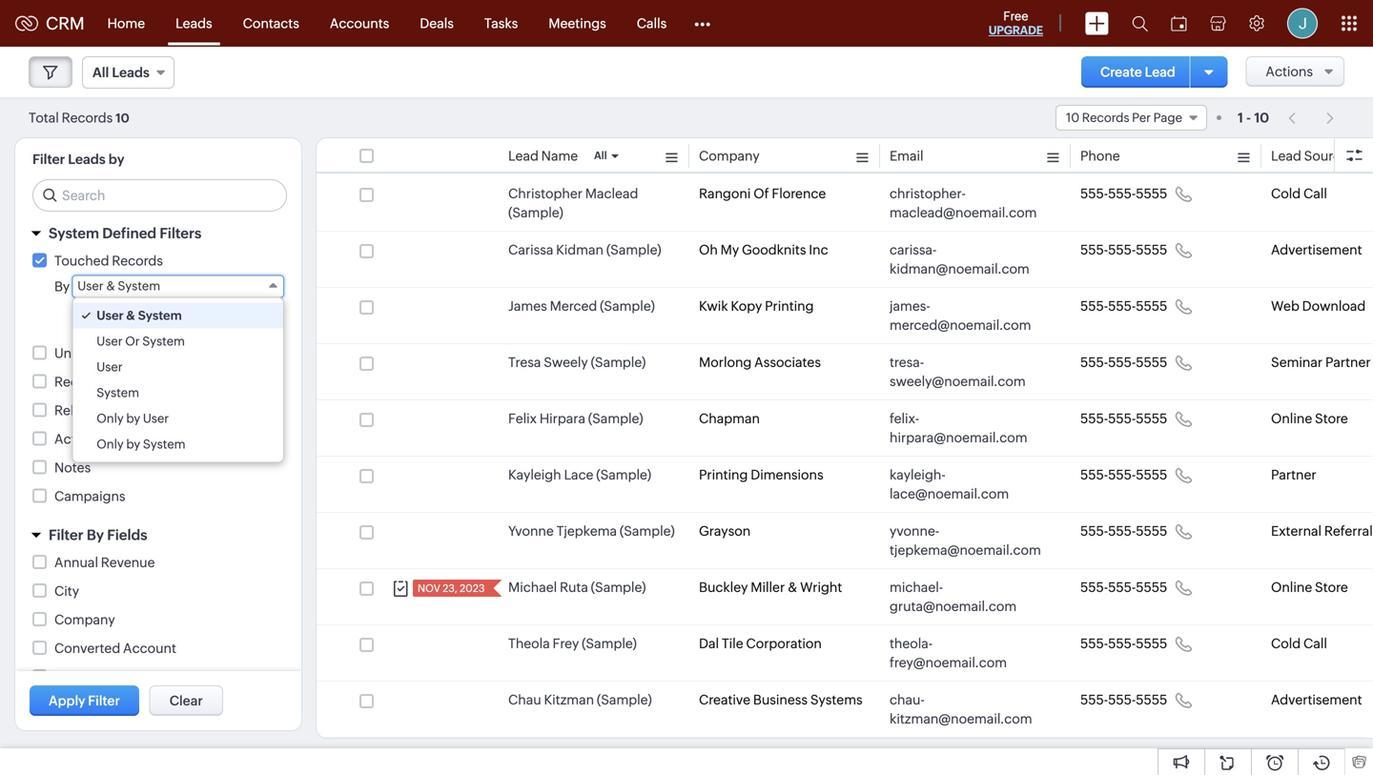 Task type: describe. For each thing, give the bounding box(es) containing it.
cold call for christopher- maclead@noemail.com
[[1271, 186, 1327, 201]]

system option
[[73, 380, 283, 406]]

10 for 1 - 10
[[1254, 110, 1269, 125]]

0 vertical spatial leads
[[176, 16, 212, 31]]

revenue
[[101, 555, 155, 570]]

james- merced@noemail.com link
[[890, 297, 1042, 335]]

web
[[1271, 298, 1300, 314]]

kwik
[[699, 298, 728, 314]]

0 horizontal spatial action
[[102, 374, 143, 390]]

1 vertical spatial printing
[[699, 467, 748, 483]]

crm
[[46, 14, 84, 33]]

system down only by user 'option'
[[143, 437, 186, 452]]

felix hirpara (sample)
[[508, 411, 643, 426]]

notes
[[54, 460, 91, 475]]

frey@noemail.com
[[890, 655, 1007, 670]]

row group containing christopher maclead (sample)
[[317, 175, 1373, 738]]

(sample) for yvonne tjepkema (sample)
[[620, 524, 675, 539]]

buckley
[[699, 580, 748, 595]]

23,
[[443, 583, 458, 595]]

calendar image
[[1171, 16, 1187, 31]]

james merced (sample)
[[508, 298, 655, 314]]

leads link
[[160, 0, 228, 46]]

lead source
[[1271, 148, 1348, 164]]

0 vertical spatial partner
[[1326, 355, 1371, 370]]

User & System field
[[72, 275, 284, 298]]

(sample) for james merced (sample)
[[600, 298, 655, 314]]

touched records
[[54, 253, 163, 268]]

user or system
[[97, 334, 185, 349]]

list box containing user & system
[[73, 298, 283, 462]]

calls link
[[622, 0, 682, 46]]

5555 for tresa- sweely@noemail.com
[[1136, 355, 1168, 370]]

felix- hirpara@noemail.com link
[[890, 409, 1042, 447]]

kwik kopy printing
[[699, 298, 814, 314]]

lace
[[564, 467, 594, 483]]

maclead
[[585, 186, 638, 201]]

accounts
[[330, 16, 389, 31]]

1 online store from the top
[[1271, 411, 1348, 426]]

chau-
[[890, 692, 925, 708]]

user for user & system
[[97, 309, 124, 323]]

dimensions
[[751, 467, 824, 483]]

nov
[[418, 583, 441, 595]]

touched
[[54, 253, 109, 268]]

related
[[54, 403, 102, 418]]

meetings link
[[533, 0, 622, 46]]

contact
[[123, 669, 173, 685]]

home
[[107, 16, 145, 31]]

carissa kidman (sample)
[[508, 242, 661, 257]]

tresa- sweely@noemail.com link
[[890, 353, 1042, 391]]

555-555-5555 for christopher- maclead@noemail.com
[[1081, 186, 1168, 201]]

name
[[541, 148, 578, 164]]

apply filter
[[49, 693, 120, 709]]

apply
[[49, 693, 85, 709]]

annual
[[54, 555, 98, 570]]

only for only by system
[[97, 437, 124, 452]]

external
[[1271, 524, 1322, 539]]

filter for filter leads by
[[32, 152, 65, 167]]

5555 for james- merced@noemail.com
[[1136, 298, 1168, 314]]

kayleigh lace (sample)
[[508, 467, 651, 483]]

james merced (sample) link
[[508, 297, 655, 316]]

user or system option
[[73, 329, 283, 354]]

james- merced@noemail.com
[[890, 298, 1031, 333]]

theola frey (sample)
[[508, 636, 637, 651]]

email
[[890, 148, 924, 164]]

Search text field
[[33, 180, 286, 211]]

system inside by user & system
[[118, 279, 160, 293]]

5555 for carissa- kidman@noemail.com
[[1136, 242, 1168, 257]]

cold for theola- frey@noemail.com
[[1271, 636, 1301, 651]]

(sample) for christopher maclead (sample)
[[508, 205, 563, 220]]

only by user
[[97, 412, 169, 426]]

theola-
[[890, 636, 933, 651]]

converted for converted contact
[[54, 669, 120, 685]]

michael
[[508, 580, 557, 595]]

search element
[[1121, 0, 1160, 47]]

user for user
[[97, 360, 123, 374]]

sweely@noemail.com
[[890, 374, 1026, 389]]

or
[[125, 334, 140, 349]]

florence
[[772, 186, 826, 201]]

apply filter button
[[30, 686, 139, 716]]

profile element
[[1276, 0, 1329, 46]]

felix
[[508, 411, 537, 426]]

total
[[29, 110, 59, 125]]

create menu image
[[1085, 12, 1109, 35]]

tasks
[[484, 16, 518, 31]]

0 vertical spatial by
[[109, 152, 124, 167]]

create lead
[[1101, 64, 1176, 80]]

555-555-5555 for carissa- kidman@noemail.com
[[1081, 242, 1168, 257]]

only by user option
[[73, 406, 283, 432]]

1 horizontal spatial action
[[158, 403, 199, 418]]

kayleigh-
[[890, 467, 946, 483]]

2 online store from the top
[[1271, 580, 1348, 595]]

dal
[[699, 636, 719, 651]]

michael- gruta@noemail.com
[[890, 580, 1017, 614]]

crm link
[[15, 14, 84, 33]]

1 vertical spatial company
[[54, 612, 115, 628]]

tresa sweely (sample)
[[508, 355, 646, 370]]

yvonne tjepkema (sample)
[[508, 524, 675, 539]]

phone
[[1081, 148, 1120, 164]]

create menu element
[[1074, 0, 1121, 46]]

user inside 'option'
[[143, 412, 169, 426]]

5555 for theola- frey@noemail.com
[[1136, 636, 1168, 651]]

nov 23, 2023 link
[[413, 580, 487, 597]]

chau kitzman (sample)
[[508, 692, 652, 708]]

download
[[1302, 298, 1366, 314]]

system inside "option"
[[97, 386, 139, 400]]

kitzman
[[544, 692, 594, 708]]

& inside option
[[126, 309, 135, 323]]

christopher maclead (sample)
[[508, 186, 638, 220]]

(sample) for kayleigh lace (sample)
[[596, 467, 651, 483]]

michael-
[[890, 580, 943, 595]]

1 - 10
[[1238, 110, 1269, 125]]

untouched records
[[54, 346, 178, 361]]

source
[[1304, 148, 1348, 164]]

5555 for kayleigh- lace@noemail.com
[[1136, 467, 1168, 483]]

chapman
[[699, 411, 760, 426]]

michael ruta (sample)
[[508, 580, 646, 595]]

rangoni of florence
[[699, 186, 826, 201]]

(sample) for chau kitzman (sample)
[[597, 692, 652, 708]]

lead name
[[508, 148, 578, 164]]

hirpara
[[540, 411, 586, 426]]

(sample) for michael ruta (sample)
[[591, 580, 646, 595]]

yvonne-
[[890, 524, 940, 539]]

campaigns
[[54, 489, 125, 504]]

tresa sweely (sample) link
[[508, 353, 646, 372]]

create lead button
[[1081, 56, 1195, 88]]

advertisement for chau- kitzman@noemail.com
[[1271, 692, 1362, 708]]

-
[[1246, 110, 1251, 125]]

converted for converted account
[[54, 641, 120, 656]]



Task type: vqa. For each thing, say whether or not it's contained in the screenshot.
Channels "Region"
no



Task type: locate. For each thing, give the bounding box(es) containing it.
call
[[1304, 186, 1327, 201], [1304, 636, 1327, 651]]

1 vertical spatial cold
[[1271, 636, 1301, 651]]

store down seminar partner
[[1315, 411, 1348, 426]]

0 vertical spatial action
[[102, 374, 143, 390]]

1 horizontal spatial company
[[699, 148, 760, 164]]

(sample) right kitzman
[[597, 692, 652, 708]]

5555 for chau- kitzman@noemail.com
[[1136, 692, 1168, 708]]

1 vertical spatial &
[[126, 309, 135, 323]]

1 online from the top
[[1271, 411, 1312, 426]]

call for theola- frey@noemail.com
[[1304, 636, 1327, 651]]

lead left source
[[1271, 148, 1302, 164]]

by up annual revenue
[[87, 527, 104, 544]]

felix-
[[890, 411, 919, 426]]

by up only by system at left
[[126, 412, 140, 426]]

555-555-5555 for james- merced@noemail.com
[[1081, 298, 1168, 314]]

1 vertical spatial online
[[1271, 580, 1312, 595]]

company up rangoni
[[699, 148, 760, 164]]

1 vertical spatial cold call
[[1271, 636, 1327, 651]]

1 cold call from the top
[[1271, 186, 1327, 201]]

meetings
[[549, 16, 606, 31]]

by
[[109, 152, 124, 167], [126, 412, 140, 426], [126, 437, 140, 452]]

leads down 'total records 10'
[[68, 152, 106, 167]]

2 vertical spatial &
[[788, 580, 798, 595]]

search image
[[1132, 15, 1148, 31]]

theola frey (sample) link
[[508, 634, 637, 653]]

kitzman@noemail.com
[[890, 711, 1032, 727]]

converted account
[[54, 641, 176, 656]]

online down the seminar
[[1271, 411, 1312, 426]]

converted up apply filter at the bottom of the page
[[54, 669, 120, 685]]

2 vertical spatial by
[[126, 437, 140, 452]]

action up related records action
[[102, 374, 143, 390]]

deals
[[420, 16, 454, 31]]

converted contact
[[54, 669, 173, 685]]

carissa
[[508, 242, 553, 257]]

5 5555 from the top
[[1136, 411, 1168, 426]]

5 555-555-5555 from the top
[[1081, 411, 1168, 426]]

records for untouched
[[127, 346, 178, 361]]

associates
[[754, 355, 821, 370]]

5555 for yvonne- tjepkema@noemail.com
[[1136, 524, 1168, 539]]

1 vertical spatial action
[[158, 403, 199, 418]]

2 horizontal spatial &
[[788, 580, 798, 595]]

system up related records action
[[97, 386, 139, 400]]

by for user
[[126, 412, 140, 426]]

2 cold call from the top
[[1271, 636, 1327, 651]]

filter down total
[[32, 152, 65, 167]]

cold call
[[1271, 186, 1327, 201], [1271, 636, 1327, 651]]

& for buckley
[[788, 580, 798, 595]]

related records action
[[54, 403, 199, 418]]

deals link
[[405, 0, 469, 46]]

10 right -
[[1254, 110, 1269, 125]]

3 555-555-5555 from the top
[[1081, 298, 1168, 314]]

only
[[97, 412, 124, 426], [97, 437, 124, 452]]

1 horizontal spatial printing
[[765, 298, 814, 314]]

system down user & system option
[[142, 334, 185, 349]]

2 cold from the top
[[1271, 636, 1301, 651]]

10 555-555-5555 from the top
[[1081, 692, 1168, 708]]

james-
[[890, 298, 931, 314]]

filter for filter by fields
[[49, 527, 84, 544]]

10 inside 'total records 10'
[[115, 111, 129, 125]]

8 555-555-5555 from the top
[[1081, 580, 1168, 595]]

by
[[54, 279, 70, 294], [87, 527, 104, 544]]

1 vertical spatial partner
[[1271, 467, 1317, 483]]

1 horizontal spatial partner
[[1326, 355, 1371, 370]]

system up user or system option
[[138, 309, 182, 323]]

5555 for felix- hirpara@noemail.com
[[1136, 411, 1168, 426]]

cold call for theola- frey@noemail.com
[[1271, 636, 1327, 651]]

0 horizontal spatial company
[[54, 612, 115, 628]]

4 555-555-5555 from the top
[[1081, 355, 1168, 370]]

1 horizontal spatial &
[[126, 309, 135, 323]]

upgrade
[[989, 24, 1043, 37]]

online store down seminar partner
[[1271, 411, 1348, 426]]

1 horizontal spatial lead
[[1145, 64, 1176, 80]]

& inside row group
[[788, 580, 798, 595]]

dal tile corporation
[[699, 636, 822, 651]]

1 vertical spatial online store
[[1271, 580, 1348, 595]]

partner up external
[[1271, 467, 1317, 483]]

clear
[[169, 693, 203, 709]]

0 vertical spatial cold
[[1271, 186, 1301, 201]]

goodknits
[[742, 242, 806, 257]]

0 horizontal spatial lead
[[508, 148, 539, 164]]

lead
[[1145, 64, 1176, 80], [508, 148, 539, 164], [1271, 148, 1302, 164]]

action
[[102, 374, 143, 390], [158, 403, 199, 418]]

by for system
[[126, 437, 140, 452]]

filter inside "button"
[[88, 693, 120, 709]]

leads right home link
[[176, 16, 212, 31]]

by inside "dropdown button"
[[87, 527, 104, 544]]

(sample) right ruta
[[591, 580, 646, 595]]

1 vertical spatial store
[[1315, 580, 1348, 595]]

2 advertisement from the top
[[1271, 692, 1362, 708]]

555-555-5555 for yvonne- tjepkema@noemail.com
[[1081, 524, 1168, 539]]

chau
[[508, 692, 541, 708]]

records for touched
[[112, 253, 163, 268]]

james
[[508, 298, 547, 314]]

rangoni
[[699, 186, 751, 201]]

filter up annual
[[49, 527, 84, 544]]

system inside dropdown button
[[49, 225, 99, 242]]

by down only by user
[[126, 437, 140, 452]]

(sample) for tresa sweely (sample)
[[591, 355, 646, 370]]

user & system option
[[73, 303, 283, 329]]

user for user or system
[[97, 334, 123, 349]]

(sample) right sweely
[[591, 355, 646, 370]]

account
[[123, 641, 176, 656]]

partner
[[1326, 355, 1371, 370], [1271, 467, 1317, 483]]

felix- hirpara@noemail.com
[[890, 411, 1028, 445]]

tresa-
[[890, 355, 924, 370]]

christopher- maclead@noemail.com
[[890, 186, 1037, 220]]

filter leads by
[[32, 152, 124, 167]]

0 horizontal spatial by
[[54, 279, 70, 294]]

carissa kidman (sample) link
[[508, 240, 661, 259]]

1 advertisement from the top
[[1271, 242, 1362, 257]]

tjepkema@noemail.com
[[890, 543, 1041, 558]]

2 5555 from the top
[[1136, 242, 1168, 257]]

calls
[[637, 16, 667, 31]]

kayleigh
[[508, 467, 561, 483]]

8 5555 from the top
[[1136, 580, 1168, 595]]

michael- gruta@noemail.com link
[[890, 578, 1042, 616]]

only for only by user
[[97, 412, 124, 426]]

7 555-555-5555 from the top
[[1081, 524, 1168, 539]]

10 5555 from the top
[[1136, 692, 1168, 708]]

defined
[[102, 225, 156, 242]]

filter inside "dropdown button"
[[49, 527, 84, 544]]

filter down converted contact at left
[[88, 693, 120, 709]]

0 horizontal spatial leads
[[68, 152, 106, 167]]

by user & system
[[54, 279, 160, 294]]

system defined filters button
[[15, 216, 301, 250]]

record
[[54, 374, 99, 390]]

miller
[[751, 580, 785, 595]]

(sample) right merced
[[600, 298, 655, 314]]

action up the only by system option on the left bottom
[[158, 403, 199, 418]]

online down external
[[1271, 580, 1312, 595]]

online store
[[1271, 411, 1348, 426], [1271, 580, 1348, 595]]

0 vertical spatial advertisement
[[1271, 242, 1362, 257]]

0 vertical spatial only
[[97, 412, 124, 426]]

profile image
[[1287, 8, 1318, 39]]

total records 10
[[29, 110, 129, 125]]

(sample) right lace
[[596, 467, 651, 483]]

business
[[753, 692, 808, 708]]

1 vertical spatial filter
[[49, 527, 84, 544]]

lead left name
[[508, 148, 539, 164]]

2023
[[460, 583, 485, 595]]

by inside option
[[126, 437, 140, 452]]

create
[[1101, 64, 1142, 80]]

user option
[[73, 354, 283, 380]]

9 5555 from the top
[[1136, 636, 1168, 651]]

None text field
[[160, 306, 194, 327]]

1 store from the top
[[1315, 411, 1348, 426]]

by down touched
[[54, 279, 70, 294]]

10 for total records 10
[[115, 111, 129, 125]]

555-
[[1081, 186, 1108, 201], [1108, 186, 1136, 201], [1081, 242, 1108, 257], [1108, 242, 1136, 257], [1081, 298, 1108, 314], [1108, 298, 1136, 314], [1081, 355, 1108, 370], [1108, 355, 1136, 370], [1081, 411, 1108, 426], [1108, 411, 1136, 426], [1081, 467, 1108, 483], [1108, 467, 1136, 483], [1081, 524, 1108, 539], [1108, 524, 1136, 539], [1081, 580, 1108, 595], [1108, 580, 1136, 595], [1081, 636, 1108, 651], [1108, 636, 1136, 651], [1081, 692, 1108, 708], [1108, 692, 1136, 708]]

chau- kitzman@noemail.com
[[890, 692, 1032, 727]]

6 5555 from the top
[[1136, 467, 1168, 483]]

2 vertical spatial filter
[[88, 693, 120, 709]]

tresa
[[508, 355, 541, 370]]

0 vertical spatial company
[[699, 148, 760, 164]]

system inside option
[[142, 334, 185, 349]]

only down only by user
[[97, 437, 124, 452]]

2 555-555-5555 from the top
[[1081, 242, 1168, 257]]

corporation
[[746, 636, 822, 651]]

1 vertical spatial only
[[97, 437, 124, 452]]

tasks link
[[469, 0, 533, 46]]

1 only from the top
[[97, 412, 124, 426]]

1 horizontal spatial 10
[[1254, 110, 1269, 125]]

5555
[[1136, 186, 1168, 201], [1136, 242, 1168, 257], [1136, 298, 1168, 314], [1136, 355, 1168, 370], [1136, 411, 1168, 426], [1136, 467, 1168, 483], [1136, 524, 1168, 539], [1136, 580, 1168, 595], [1136, 636, 1168, 651], [1136, 692, 1168, 708]]

chau kitzman (sample) link
[[508, 690, 652, 710]]

converted up converted contact at left
[[54, 641, 120, 656]]

4 5555 from the top
[[1136, 355, 1168, 370]]

only up activities on the left bottom of page
[[97, 412, 124, 426]]

grayson
[[699, 524, 751, 539]]

partner right the seminar
[[1326, 355, 1371, 370]]

kopy
[[731, 298, 762, 314]]

(sample) right kidman
[[606, 242, 661, 257]]

city
[[54, 584, 79, 599]]

seminar
[[1271, 355, 1323, 370]]

1 555-555-5555 from the top
[[1081, 186, 1168, 201]]

0 vertical spatial by
[[54, 279, 70, 294]]

1 call from the top
[[1304, 186, 1327, 201]]

6 555-555-5555 from the top
[[1081, 467, 1168, 483]]

lead inside button
[[1145, 64, 1176, 80]]

3 5555 from the top
[[1136, 298, 1168, 314]]

0 vertical spatial online store
[[1271, 411, 1348, 426]]

0 horizontal spatial &
[[106, 279, 115, 293]]

list box
[[73, 298, 283, 462]]

navigation
[[1279, 104, 1345, 132]]

seminar partner
[[1271, 355, 1371, 370]]

only inside 'option'
[[97, 412, 124, 426]]

only inside option
[[97, 437, 124, 452]]

1 vertical spatial converted
[[54, 669, 120, 685]]

(sample) for carissa kidman (sample)
[[606, 242, 661, 257]]

by down 'total records 10'
[[109, 152, 124, 167]]

555-555-5555 for felix- hirpara@noemail.com
[[1081, 411, 1168, 426]]

(sample) inside christopher maclead (sample)
[[508, 205, 563, 220]]

printing up grayson
[[699, 467, 748, 483]]

theola- frey@noemail.com
[[890, 636, 1007, 670]]

store
[[1315, 411, 1348, 426], [1315, 580, 1348, 595]]

company down city
[[54, 612, 115, 628]]

call for christopher- maclead@noemail.com
[[1304, 186, 1327, 201]]

1 vertical spatial advertisement
[[1271, 692, 1362, 708]]

2 horizontal spatial lead
[[1271, 148, 1302, 164]]

2 call from the top
[[1304, 636, 1327, 651]]

records for total
[[62, 110, 113, 125]]

lead for lead name
[[508, 148, 539, 164]]

converted
[[54, 641, 120, 656], [54, 669, 120, 685]]

2 converted from the top
[[54, 669, 120, 685]]

555-555-5555 for theola- frey@noemail.com
[[1081, 636, 1168, 651]]

system up touched
[[49, 225, 99, 242]]

& up or
[[126, 309, 135, 323]]

lead right "create"
[[1145, 64, 1176, 80]]

0 vertical spatial cold call
[[1271, 186, 1327, 201]]

cold
[[1271, 186, 1301, 201], [1271, 636, 1301, 651]]

theola
[[508, 636, 550, 651]]

1 vertical spatial leads
[[68, 152, 106, 167]]

0 vertical spatial store
[[1315, 411, 1348, 426]]

system defined filters
[[49, 225, 202, 242]]

0 horizontal spatial printing
[[699, 467, 748, 483]]

1 cold from the top
[[1271, 186, 1301, 201]]

user inside option
[[97, 309, 124, 323]]

5555 for christopher- maclead@noemail.com
[[1136, 186, 1168, 201]]

1 converted from the top
[[54, 641, 120, 656]]

0 vertical spatial converted
[[54, 641, 120, 656]]

555-555-5555 for tresa- sweely@noemail.com
[[1081, 355, 1168, 370]]

lead for lead source
[[1271, 148, 1302, 164]]

0 vertical spatial filter
[[32, 152, 65, 167]]

advertisement
[[1271, 242, 1362, 257], [1271, 692, 1362, 708]]

0 vertical spatial &
[[106, 279, 115, 293]]

1 vertical spatial call
[[1304, 636, 1327, 651]]

10 up filter leads by
[[115, 111, 129, 125]]

& inside by user & system
[[106, 279, 115, 293]]

yvonne- tjepkema@noemail.com link
[[890, 522, 1042, 560]]

(sample) for theola frey (sample)
[[582, 636, 637, 651]]

1 horizontal spatial by
[[87, 527, 104, 544]]

0 horizontal spatial 10
[[115, 111, 129, 125]]

user inside by user & system
[[77, 279, 104, 293]]

& for by
[[106, 279, 115, 293]]

2 online from the top
[[1271, 580, 1312, 595]]

7 5555 from the top
[[1136, 524, 1168, 539]]

online store down the external referral
[[1271, 580, 1348, 595]]

1 vertical spatial by
[[87, 527, 104, 544]]

(sample) for felix hirpara (sample)
[[588, 411, 643, 426]]

1 horizontal spatial leads
[[176, 16, 212, 31]]

tile
[[722, 636, 743, 651]]

2 store from the top
[[1315, 580, 1348, 595]]

kayleigh- lace@noemail.com link
[[890, 465, 1042, 504]]

kayleigh- lace@noemail.com
[[890, 467, 1009, 502]]

2 only from the top
[[97, 437, 124, 452]]

0 vertical spatial printing
[[765, 298, 814, 314]]

1 5555 from the top
[[1136, 186, 1168, 201]]

cold for christopher- maclead@noemail.com
[[1271, 186, 1301, 201]]

printing
[[765, 298, 814, 314], [699, 467, 748, 483]]

555-555-5555 for kayleigh- lace@noemail.com
[[1081, 467, 1168, 483]]

row group
[[317, 175, 1373, 738]]

filters
[[160, 225, 202, 242]]

(sample) down christopher
[[508, 205, 563, 220]]

system up user & system
[[118, 279, 160, 293]]

only by system option
[[73, 432, 283, 457]]

& right the miller
[[788, 580, 798, 595]]

home link
[[92, 0, 160, 46]]

(sample) right tjepkema
[[620, 524, 675, 539]]

0 horizontal spatial partner
[[1271, 467, 1317, 483]]

& down touched records
[[106, 279, 115, 293]]

printing right kopy
[[765, 298, 814, 314]]

advertisement for carissa- kidman@noemail.com
[[1271, 242, 1362, 257]]

(sample) right frey
[[582, 636, 637, 651]]

1 vertical spatial by
[[126, 412, 140, 426]]

store down the external referral
[[1315, 580, 1348, 595]]

0 vertical spatial online
[[1271, 411, 1312, 426]]

9 555-555-5555 from the top
[[1081, 636, 1168, 651]]

theola- frey@noemail.com link
[[890, 634, 1042, 672]]

by inside 'option'
[[126, 412, 140, 426]]

records for related
[[104, 403, 155, 418]]

logo image
[[15, 16, 38, 31]]

555-555-5555 for chau- kitzman@noemail.com
[[1081, 692, 1168, 708]]

filter by fields
[[49, 527, 147, 544]]

creative business systems
[[699, 692, 863, 708]]

(sample) right hirpara
[[588, 411, 643, 426]]

0 vertical spatial call
[[1304, 186, 1327, 201]]

inc
[[809, 242, 828, 257]]



